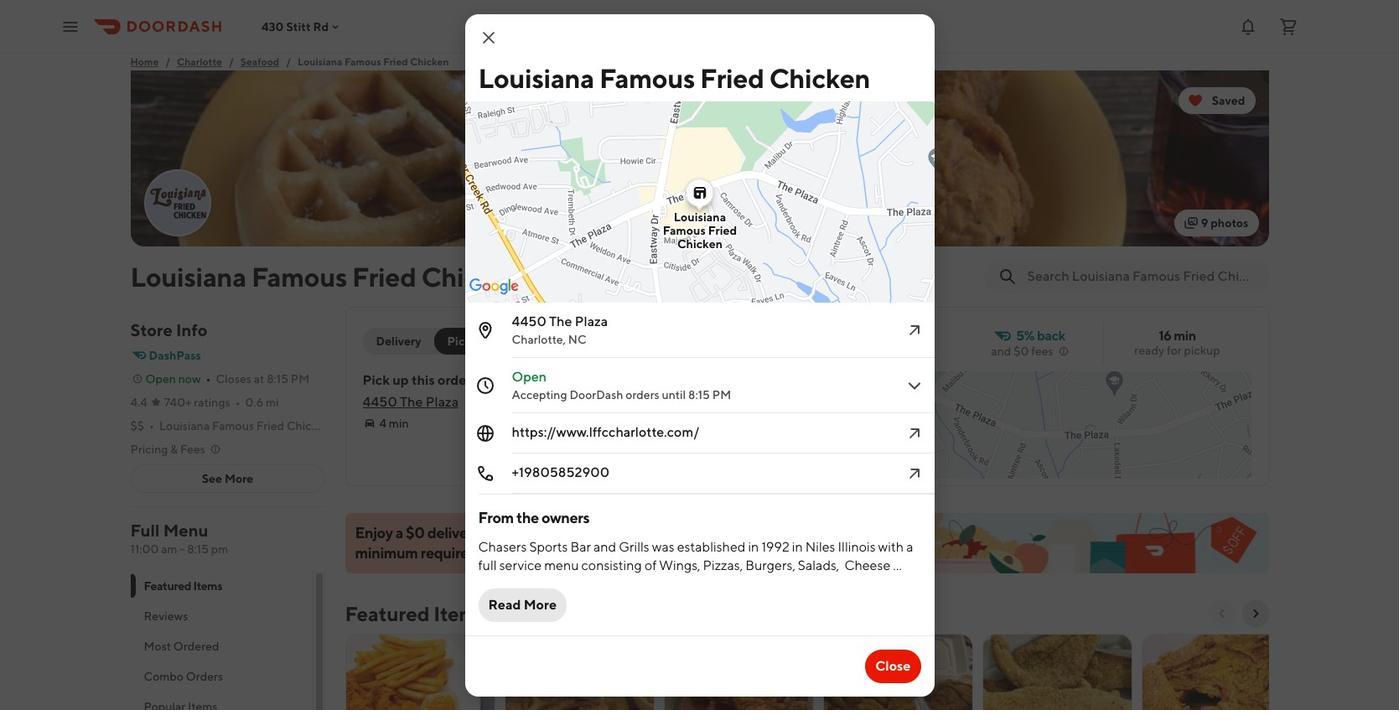 Task type: locate. For each thing, give the bounding box(es) containing it.
1 vertical spatial powered by google image
[[508, 454, 557, 471]]

1 vertical spatial click item image
[[904, 463, 924, 483]]

2 vertical spatial •
[[149, 419, 154, 433]]

your
[[527, 524, 556, 542]]

delivery
[[376, 335, 421, 348]]

2 horizontal spatial 8:15
[[688, 388, 710, 401]]

pm right at
[[291, 372, 310, 386]]

open inside the open accepting doordash orders until 8:15 pm
[[512, 368, 547, 384]]

full menu 11:00 am - 8:15 pm
[[130, 521, 228, 556]]

from
[[478, 508, 514, 526]]

1 vertical spatial featured
[[345, 602, 430, 625]]

charlotte,
[[512, 332, 566, 346]]

/ right seafood
[[286, 55, 291, 68]]

4450 up 4 on the bottom left of the page
[[363, 394, 397, 410]]

• right $$
[[149, 419, 154, 433]]

$0
[[1014, 345, 1029, 358], [406, 524, 425, 542]]

1 horizontal spatial featured
[[345, 602, 430, 625]]

/ left seafood
[[229, 55, 234, 68]]

1 horizontal spatial more
[[524, 596, 557, 612]]

orders
[[626, 388, 660, 401]]

$$
[[130, 419, 144, 433]]

pick up this order at: 4450 the plaza
[[363, 372, 490, 410]]

•
[[206, 372, 211, 386], [235, 396, 240, 409], [149, 419, 154, 433]]

chicken
[[410, 55, 449, 68], [769, 62, 870, 93], [677, 237, 722, 250], [677, 237, 722, 250], [421, 261, 522, 293], [287, 419, 331, 433]]

open menu image
[[60, 16, 80, 36]]

the
[[516, 508, 539, 526]]

min for 16
[[1174, 328, 1196, 344]]

1 vertical spatial items
[[434, 602, 486, 625]]

open down dashpass
[[145, 372, 176, 386]]

louisiana
[[298, 55, 342, 68], [478, 62, 594, 93], [673, 210, 726, 223], [673, 210, 726, 223], [130, 261, 246, 293], [159, 419, 210, 433]]

Delivery radio
[[363, 328, 445, 355]]

featured down minimum
[[345, 602, 430, 625]]

• closes at 8:15 pm
[[206, 372, 310, 386]]

$0 right "a"
[[406, 524, 425, 542]]

0 vertical spatial plaza
[[575, 313, 608, 329]]

until
[[662, 388, 686, 401]]

powered by google image up the pickup
[[469, 278, 519, 295]]

1 vertical spatial 8:15
[[688, 388, 710, 401]]

0 vertical spatial items
[[193, 579, 222, 593]]

open for open now
[[145, 372, 176, 386]]

pricing & fees button
[[130, 441, 222, 458]]

read
[[488, 596, 521, 612]]

8:15 inside full menu 11:00 am - 8:15 pm
[[187, 542, 209, 556]]

items up "reviews" button
[[193, 579, 222, 593]]

10 shrimp  2 fish combo image
[[346, 634, 494, 710]]

16
[[1159, 328, 1172, 344]]

1 horizontal spatial /
[[229, 55, 234, 68]]

min inside 16 min ready for pickup
[[1174, 328, 1196, 344]]

4pcs (bltw) combo image
[[505, 634, 653, 710]]

pm inside the open accepting doordash orders until 8:15 pm
[[712, 388, 731, 401]]

more
[[225, 472, 253, 485], [524, 596, 557, 612]]

0 items, open order cart image
[[1278, 16, 1299, 36]]

open accepting doordash orders until 8:15 pm
[[512, 368, 731, 401]]

0 vertical spatial •
[[206, 372, 211, 386]]

0 horizontal spatial 8:15
[[187, 542, 209, 556]]

on
[[507, 524, 524, 542]]

0 horizontal spatial more
[[225, 472, 253, 485]]

0 vertical spatial pm
[[291, 372, 310, 386]]

0 horizontal spatial open
[[145, 372, 176, 386]]

2 horizontal spatial •
[[235, 396, 240, 409]]

4450 inside 4450 the plaza charlotte, nc
[[512, 313, 546, 329]]

reviews
[[144, 609, 188, 623]]

1 horizontal spatial the
[[549, 313, 572, 329]]

louisiana famous fried chicken
[[478, 62, 870, 93], [663, 210, 737, 250], [663, 210, 737, 250], [130, 261, 522, 293]]

see more
[[202, 472, 253, 485]]

$0 inside enjoy a $0 delivery fee on your first order, $5 subtotal minimum required.
[[406, 524, 425, 542]]

0 horizontal spatial min
[[389, 417, 409, 430]]

1 horizontal spatial 8:15
[[267, 372, 288, 386]]

/
[[165, 55, 170, 68], [229, 55, 234, 68], [286, 55, 291, 68]]

1 / from the left
[[165, 55, 170, 68]]

more right the see
[[225, 472, 253, 485]]

plaza down order
[[426, 394, 459, 410]]

ordered
[[173, 640, 219, 653]]

2 vertical spatial 8:15
[[187, 542, 209, 556]]

min right 4 on the bottom left of the page
[[389, 417, 409, 430]]

16 min ready for pickup
[[1135, 328, 1220, 357]]

home link
[[130, 54, 159, 70]]

8:15 inside the open accepting doordash orders until 8:15 pm
[[688, 388, 710, 401]]

$$ • louisiana famous fried chicken
[[130, 419, 331, 433]]

featured items up 10 shrimp  2 fish combo image
[[345, 602, 486, 625]]

0 vertical spatial click item image
[[904, 320, 924, 340]]

charlotte link
[[177, 54, 222, 70]]

for
[[1167, 344, 1182, 357]]

8:15
[[267, 372, 288, 386], [688, 388, 710, 401], [187, 542, 209, 556]]

1 horizontal spatial pm
[[712, 388, 731, 401]]

8:15 right at
[[267, 372, 288, 386]]

9
[[1201, 216, 1208, 230]]

click item image
[[904, 375, 924, 395], [904, 463, 924, 483]]

1 vertical spatial more
[[524, 596, 557, 612]]

• right now
[[206, 372, 211, 386]]

0 vertical spatial more
[[225, 472, 253, 485]]

1 vertical spatial featured items
[[345, 602, 486, 625]]

0 horizontal spatial pm
[[291, 372, 310, 386]]

featured inside 'heading'
[[345, 602, 430, 625]]

close
[[875, 658, 911, 674]]

plaza up nc
[[575, 313, 608, 329]]

close louisiana famous fried chicken image
[[478, 27, 498, 47]]

10 pc fish only image
[[983, 634, 1131, 710]]

0 horizontal spatial the
[[400, 394, 423, 410]]

0 horizontal spatial /
[[165, 55, 170, 68]]

order
[[560, 335, 592, 348]]

8:15 for open
[[688, 388, 710, 401]]

powered by google image up from the owners
[[508, 454, 557, 471]]

0 vertical spatial min
[[1174, 328, 1196, 344]]

0 vertical spatial click item image
[[904, 375, 924, 395]]

0 horizontal spatial •
[[149, 419, 154, 433]]

louisiana famous fried chicken image
[[130, 70, 1269, 246], [145, 171, 209, 235]]

map region containing louisiana famous fried chicken
[[415, 83, 1058, 512]]

charlotte
[[177, 55, 222, 68]]

0 vertical spatial powered by google image
[[469, 278, 519, 295]]

subtotal
[[649, 524, 704, 542]]

1 horizontal spatial featured items
[[345, 602, 486, 625]]

plaza inside 4450 the plaza charlotte, nc
[[575, 313, 608, 329]]

featured
[[144, 579, 191, 593], [345, 602, 430, 625]]

1 horizontal spatial plaza
[[575, 313, 608, 329]]

order
[[438, 372, 471, 388]]

1 horizontal spatial $0
[[1014, 345, 1029, 358]]

previous button of carousel image
[[1215, 607, 1229, 620]]

group
[[522, 335, 557, 348]]

8:15 right until
[[688, 388, 710, 401]]

4450
[[512, 313, 546, 329], [363, 394, 397, 410]]

plaza
[[575, 313, 608, 329], [426, 394, 459, 410]]

more right read
[[524, 596, 557, 612]]

required.
[[421, 544, 481, 562]]

4
[[379, 417, 387, 430]]

open
[[512, 368, 547, 384], [145, 372, 176, 386]]

enjoy
[[355, 524, 393, 542]]

reviews button
[[130, 601, 312, 631]]

click item image
[[904, 320, 924, 340], [904, 423, 924, 443]]

&
[[170, 443, 178, 456]]

0 vertical spatial featured
[[144, 579, 191, 593]]

10 shrimp + 5 fish + 4 chicken (bltw) image
[[824, 634, 972, 710]]

items
[[193, 579, 222, 593], [434, 602, 486, 625]]

1 vertical spatial click item image
[[904, 423, 924, 443]]

0 vertical spatial 4450
[[512, 313, 546, 329]]

min for 4
[[389, 417, 409, 430]]

0 horizontal spatial 4450
[[363, 394, 397, 410]]

1 vertical spatial the
[[400, 394, 423, 410]]

1 horizontal spatial items
[[434, 602, 486, 625]]

1 vertical spatial $0
[[406, 524, 425, 542]]

• left 0.6
[[235, 396, 240, 409]]

1 horizontal spatial 4450
[[512, 313, 546, 329]]

0 horizontal spatial items
[[193, 579, 222, 593]]

most ordered
[[144, 640, 219, 653]]

read more button
[[478, 588, 567, 622]]

the down the up in the bottom left of the page
[[400, 394, 423, 410]]

/ right home
[[165, 55, 170, 68]]

min right the 16
[[1174, 328, 1196, 344]]

+19805852900
[[512, 464, 610, 480]]

enjoy a $0 delivery fee on your first order, $5 subtotal minimum required.
[[355, 524, 704, 562]]

0 horizontal spatial $0
[[406, 524, 425, 542]]

2 click item image from the top
[[904, 463, 924, 483]]

combo orders button
[[130, 661, 312, 692]]

10 dark (5l5t) image
[[664, 634, 813, 710]]

pm right until
[[712, 388, 731, 401]]

Item Search search field
[[1027, 267, 1255, 286]]

4450 up 'charlotte,'
[[512, 313, 546, 329]]

featured up reviews
[[144, 579, 191, 593]]

items left read
[[434, 602, 486, 625]]

doordash
[[570, 388, 623, 401]]

0 vertical spatial featured items
[[144, 579, 222, 593]]

1 horizontal spatial open
[[512, 368, 547, 384]]

1 vertical spatial min
[[389, 417, 409, 430]]

see more button
[[131, 465, 324, 492]]

1 vertical spatial •
[[235, 396, 240, 409]]

group order
[[522, 335, 592, 348]]

more inside the louisiana famous fried chicken dialog
[[524, 596, 557, 612]]

0 horizontal spatial featured items
[[144, 579, 222, 593]]

pm
[[291, 372, 310, 386], [712, 388, 731, 401]]

2 horizontal spatial /
[[286, 55, 291, 68]]

home / charlotte / seafood / louisiana famous fried chicken
[[130, 55, 449, 68]]

0 horizontal spatial plaza
[[426, 394, 459, 410]]

0 vertical spatial $0
[[1014, 345, 1029, 358]]

map region
[[415, 83, 1058, 512], [378, 306, 1399, 521]]

full
[[130, 521, 160, 540]]

home
[[130, 55, 159, 68]]

fees
[[1031, 345, 1054, 358]]

0 vertical spatial the
[[549, 313, 572, 329]]

open for open accepting doordash orders until 8:15 pm
[[512, 368, 547, 384]]

1 horizontal spatial min
[[1174, 328, 1196, 344]]

pm
[[211, 542, 228, 556]]

430
[[262, 20, 284, 33]]

notification bell image
[[1238, 16, 1258, 36]]

open up accepting
[[512, 368, 547, 384]]

0.6 mi
[[245, 396, 279, 409]]

famous
[[344, 55, 381, 68], [599, 62, 695, 93], [663, 223, 705, 237], [663, 223, 705, 237], [251, 261, 347, 293], [212, 419, 254, 433]]

8:15 for full menu
[[187, 542, 209, 556]]

8:15 right -
[[187, 542, 209, 556]]

1 vertical spatial plaza
[[426, 394, 459, 410]]

the up group order
[[549, 313, 572, 329]]

1 vertical spatial pm
[[712, 388, 731, 401]]

$0 down 5%
[[1014, 345, 1029, 358]]

1 vertical spatial 4450
[[363, 394, 397, 410]]

fried
[[383, 55, 408, 68], [700, 62, 764, 93], [708, 223, 737, 237], [708, 223, 737, 237], [352, 261, 416, 293], [256, 419, 284, 433]]

featured items up reviews
[[144, 579, 222, 593]]

powered by google image
[[469, 278, 519, 295], [508, 454, 557, 471]]



Task type: vqa. For each thing, say whether or not it's contained in the screenshot.
Braised Oxtail Sloppy Bao Buns's "Braised"
no



Task type: describe. For each thing, give the bounding box(es) containing it.
combo 2 (bw) image
[[1142, 634, 1291, 710]]

items inside 'heading'
[[434, 602, 486, 625]]

store info
[[130, 320, 207, 340]]

saved
[[1212, 94, 1245, 107]]

2 click item image from the top
[[904, 423, 924, 443]]

see
[[202, 472, 222, 485]]

saved button
[[1178, 87, 1255, 114]]

the inside 4450 the plaza charlotte, nc
[[549, 313, 572, 329]]

fees
[[180, 443, 205, 456]]

9 photos button
[[1174, 210, 1259, 236]]

and
[[991, 345, 1011, 358]]

combo
[[144, 670, 184, 683]]

photos
[[1211, 216, 1249, 230]]

5% back
[[1016, 328, 1065, 344]]

Pickup radio
[[434, 328, 499, 355]]

1 click item image from the top
[[904, 375, 924, 395]]

up
[[392, 372, 409, 388]]

open now
[[145, 372, 201, 386]]

4.4
[[130, 396, 147, 409]]

pickup
[[1184, 344, 1220, 357]]

$5
[[629, 524, 646, 542]]

group order button
[[512, 328, 602, 355]]

0.6
[[245, 396, 263, 409]]

3 / from the left
[[286, 55, 291, 68]]

0 horizontal spatial featured
[[144, 579, 191, 593]]

most
[[144, 640, 171, 653]]

seafood
[[240, 55, 279, 68]]

and $0 fees
[[991, 345, 1054, 358]]

seafood link
[[240, 54, 279, 70]]

minimum
[[355, 544, 418, 562]]

most ordered button
[[130, 631, 312, 661]]

menu
[[163, 521, 208, 540]]

430 stitt rd button
[[262, 20, 342, 33]]

4 min
[[379, 417, 409, 430]]

delivery
[[427, 524, 480, 542]]

am
[[161, 542, 177, 556]]

accepting
[[512, 388, 567, 401]]

louisiana famous fried chicken dialog
[[415, 14, 1058, 696]]

more for read more
[[524, 596, 557, 612]]

order,
[[588, 524, 626, 542]]

now
[[178, 372, 201, 386]]

430 stitt rd
[[262, 20, 329, 33]]

the inside pick up this order at: 4450 the plaza
[[400, 394, 423, 410]]

close button
[[865, 649, 921, 683]]

order methods option group
[[363, 328, 499, 355]]

info
[[176, 320, 207, 340]]

740+
[[164, 396, 192, 409]]

read more
[[488, 596, 557, 612]]

combo orders
[[144, 670, 223, 683]]

pick
[[363, 372, 390, 388]]

740+ ratings •
[[164, 396, 240, 409]]

pricing & fees
[[130, 443, 205, 456]]

ready
[[1135, 344, 1165, 357]]

orders
[[186, 670, 223, 683]]

from the owners
[[478, 508, 589, 526]]

at
[[254, 372, 264, 386]]

ratings
[[194, 396, 230, 409]]

11:00
[[130, 542, 159, 556]]

0 vertical spatial 8:15
[[267, 372, 288, 386]]

2 / from the left
[[229, 55, 234, 68]]

mi
[[266, 396, 279, 409]]

4450 the plaza link
[[363, 394, 459, 410]]

1 click item image from the top
[[904, 320, 924, 340]]

nc
[[568, 332, 586, 346]]

featured items heading
[[345, 600, 486, 627]]

first
[[559, 524, 585, 542]]

closes
[[216, 372, 251, 386]]

fee
[[483, 524, 504, 542]]

4450 inside pick up this order at: 4450 the plaza
[[363, 394, 397, 410]]

9 photos
[[1201, 216, 1249, 230]]

rd
[[313, 20, 329, 33]]

next button of carousel image
[[1249, 607, 1262, 620]]

pricing
[[130, 443, 168, 456]]

more for see more
[[225, 472, 253, 485]]

powered by google image inside the louisiana famous fried chicken dialog
[[469, 278, 519, 295]]

back
[[1037, 328, 1065, 344]]

stitt
[[286, 20, 311, 33]]

5%
[[1016, 328, 1035, 344]]

this
[[412, 372, 435, 388]]

1 horizontal spatial •
[[206, 372, 211, 386]]

at:
[[474, 372, 490, 388]]

https://www.lffccharlotte.com/
[[512, 424, 699, 440]]

plaza inside pick up this order at: 4450 the plaza
[[426, 394, 459, 410]]



